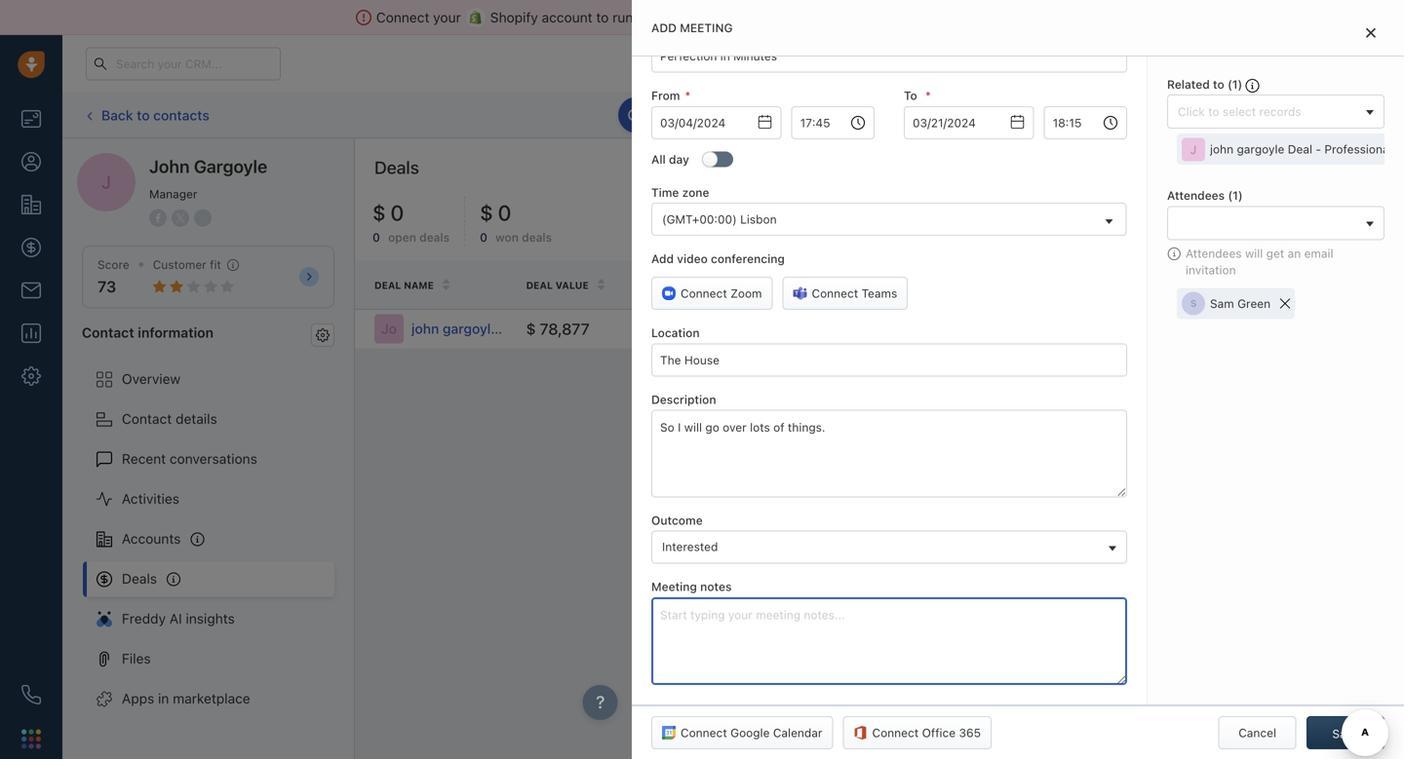 Task type: describe. For each thing, give the bounding box(es) containing it.
apps in marketplace
[[122, 691, 250, 707]]

sales activities
[[1098, 109, 1180, 122]]

connect for connect teams
[[812, 287, 859, 301]]

will
[[1246, 247, 1263, 260]]

contact
[[1220, 279, 1270, 291]]

task button
[[899, 99, 965, 132]]

insights
[[186, 611, 235, 627]]

all day
[[652, 152, 689, 166]]

Search your CRM... text field
[[86, 47, 281, 80]]

2 your from the left
[[637, 9, 665, 25]]

deal for deal stage
[[688, 280, 714, 291]]

connect zoom button
[[652, 277, 773, 310]]

1 vertical spatial 1
[[1233, 78, 1238, 91]]

deal inside tab panel
[[1288, 143, 1313, 156]]

add left meeting
[[652, 21, 677, 35]]

send email image
[[1222, 58, 1236, 71]]

contact details
[[122, 411, 217, 427]]

meeting notes
[[652, 580, 732, 594]]

$ 78,877
[[526, 320, 590, 338]]

account
[[542, 9, 593, 25]]

$ 0 0 won deals
[[480, 200, 552, 245]]

updates
[[647, 108, 693, 122]]

details
[[176, 411, 217, 427]]

activities
[[122, 491, 179, 507]]

attendees for attendees ( 1 )
[[1168, 189, 1225, 203]]

marketplace
[[173, 691, 250, 707]]

deals for $ 0 0 won deals
[[522, 231, 552, 245]]

meeting for meeting
[[1004, 109, 1048, 122]]

information
[[138, 325, 214, 341]]

0 left won
[[480, 231, 488, 245]]

email
[[1305, 247, 1334, 260]]

attendees will get an email invitation
[[1186, 247, 1334, 277]]

location
[[652, 326, 700, 340]]

1 ) from the top
[[1238, 78, 1243, 91]]

from
[[855, 9, 884, 25]]

won
[[496, 231, 519, 245]]

customer fit
[[153, 258, 221, 272]]

Location text field
[[652, 344, 1128, 377]]

1 inside 1 link
[[1276, 51, 1282, 63]]

0 vertical spatial add deal button
[[1219, 99, 1307, 132]]

contact for contact information
[[82, 325, 134, 341]]

activities
[[1131, 109, 1180, 122]]

0 horizontal spatial add deal
[[1249, 109, 1297, 122]]

to left run
[[596, 9, 609, 25]]

google
[[731, 727, 770, 740]]

add left video
[[652, 252, 674, 266]]

outcome
[[652, 514, 703, 528]]

updates available. click to refresh.
[[647, 108, 839, 122]]

call button
[[722, 99, 782, 132]]

john
[[149, 156, 190, 177]]

back to contacts
[[101, 107, 209, 123]]

Click to select records search field
[[1173, 102, 1360, 122]]

deal for deal value
[[526, 280, 553, 291]]

office
[[922, 727, 956, 740]]

related to ( 1 )
[[1168, 78, 1246, 91]]

john gargoyle
[[149, 156, 268, 177]]

available.
[[697, 108, 748, 122]]

(gmt+00:00) lisbon link
[[653, 204, 1126, 235]]

fit
[[210, 258, 221, 272]]

deal stage
[[688, 280, 750, 291]]

gargoyle
[[194, 156, 268, 177]]

task
[[929, 109, 954, 122]]

deal for deal name
[[375, 280, 401, 291]]

attendees ( 1 )
[[1168, 189, 1243, 203]]

connect your
[[376, 9, 461, 25]]

gargoyle
[[1237, 143, 1285, 156]]

freddy ai insights
[[122, 611, 235, 627]]

Enter title of meeting text field
[[652, 40, 1128, 73]]

cancel
[[1239, 727, 1277, 740]]

explore
[[1047, 57, 1089, 70]]

attendees for attendees will get an email invitation
[[1186, 247, 1242, 260]]

2 ( from the top
[[1228, 189, 1233, 203]]

contact for contact details
[[122, 411, 172, 427]]

1 ( from the top
[[1228, 78, 1233, 91]]

meeting for meeting notes
[[652, 580, 697, 594]]

zoom
[[731, 287, 762, 301]]

connect google calendar
[[681, 727, 823, 740]]

explore plans link
[[1036, 52, 1133, 75]]

stage
[[717, 280, 750, 291]]

day
[[669, 152, 689, 166]]

time zone
[[652, 186, 710, 199]]

1 vertical spatial in
[[158, 691, 169, 707]]

related for related contact
[[1172, 279, 1218, 291]]

0 up 'open' at the left
[[391, 200, 404, 225]]

$ for $ 78,877
[[526, 320, 536, 338]]

connect office 365
[[872, 727, 981, 740]]

-- text field
[[652, 106, 782, 139]]

score 73
[[98, 258, 129, 296]]

refresh.
[[796, 108, 839, 122]]

back
[[101, 107, 133, 123]]

zone
[[682, 186, 710, 199]]

sms
[[854, 109, 879, 122]]

score
[[98, 258, 129, 272]]

connect google calendar button
[[652, 717, 833, 750]]

phone image
[[21, 686, 41, 705]]

$ for $ 0 0 open deals
[[373, 200, 386, 225]]

add meeting
[[652, 21, 733, 35]]

365
[[959, 727, 981, 740]]

interested button
[[652, 531, 1128, 564]]

from
[[652, 89, 680, 103]]

freshworks switcher image
[[21, 730, 41, 749]]



Task type: vqa. For each thing, say whether or not it's contained in the screenshot.
Connect your
yes



Task type: locate. For each thing, give the bounding box(es) containing it.
back to contacts link
[[82, 100, 210, 131]]

)
[[1238, 78, 1243, 91], [1239, 189, 1243, 203]]

your
[[882, 57, 906, 70]]

customer
[[153, 258, 207, 272]]

add up gargoyle
[[1249, 109, 1271, 122]]

shopify account to run your sales, marketing and support from the crm.
[[490, 9, 946, 25]]

2 vertical spatial 1
[[1233, 189, 1239, 203]]

$ left 78,877
[[526, 320, 536, 338]]

related up 'activities'
[[1168, 78, 1210, 91]]

connect for connect your
[[376, 9, 430, 25]]

recent
[[122, 451, 166, 467]]

call link
[[722, 99, 782, 132]]

accounts
[[122, 531, 181, 547]]

deals inside $ 0 0 open deals
[[420, 231, 450, 245]]

to
[[596, 9, 609, 25], [1213, 78, 1225, 91], [137, 107, 150, 123], [782, 108, 793, 122]]

0 horizontal spatial deals
[[420, 231, 450, 245]]

to right "back"
[[137, 107, 150, 123]]

-- text field
[[904, 106, 1034, 139]]

contact
[[82, 325, 134, 341], [122, 411, 172, 427]]

all
[[652, 152, 666, 166]]

0 horizontal spatial $
[[373, 200, 386, 225]]

( down john
[[1228, 189, 1233, 203]]

related contact
[[1172, 279, 1270, 291]]

1 vertical spatial deals
[[122, 571, 157, 587]]

1 horizontal spatial add deal
[[1326, 168, 1374, 181]]

2 horizontal spatial $
[[526, 320, 536, 338]]

invitation
[[1186, 263, 1236, 277]]

add deal up gargoyle
[[1249, 109, 1297, 122]]

attendees
[[1168, 189, 1225, 203], [1186, 247, 1242, 260]]

$ right $ 0 0 open deals
[[480, 200, 493, 225]]

deal down professional
[[1351, 168, 1374, 181]]

attendees up invitation
[[1186, 247, 1242, 260]]

shopify
[[490, 9, 538, 25]]

your left shopify at the top of the page
[[433, 9, 461, 25]]

sales,
[[669, 9, 705, 25]]

deal name
[[375, 280, 434, 291]]

0 vertical spatial related
[[1168, 78, 1210, 91]]

$ for $ 0 0 won deals
[[480, 200, 493, 225]]

0 vertical spatial deal
[[1274, 109, 1297, 122]]

21
[[972, 57, 983, 70]]

1 horizontal spatial deals
[[375, 157, 419, 178]]

connect
[[376, 9, 430, 25], [681, 287, 727, 301], [812, 287, 859, 301], [681, 727, 727, 740], [872, 727, 919, 740]]

1 vertical spatial contact
[[122, 411, 172, 427]]

meeting button
[[974, 99, 1059, 132]]

tab panel
[[632, 0, 1405, 760]]

78,877
[[540, 320, 590, 338]]

1 horizontal spatial deal
[[1351, 168, 1374, 181]]

1 down john
[[1233, 189, 1239, 203]]

get
[[1267, 247, 1285, 260]]

0 vertical spatial )
[[1238, 78, 1243, 91]]

meeting inside "button"
[[1004, 109, 1048, 122]]

-
[[1316, 143, 1322, 156]]

conferencing
[[711, 252, 785, 266]]

plans
[[1092, 57, 1123, 70]]

the
[[888, 9, 908, 25]]

description
[[652, 393, 716, 407]]

0 left 'open' at the left
[[373, 231, 380, 245]]

contact down '73' button at top left
[[82, 325, 134, 341]]

$ up the deal name
[[373, 200, 386, 225]]

1 horizontal spatial in
[[959, 57, 968, 70]]

teams
[[862, 287, 898, 301]]

1 horizontal spatial $
[[480, 200, 493, 225]]

connect for connect google calendar
[[681, 727, 727, 740]]

1 horizontal spatial meeting
[[1004, 109, 1048, 122]]

) down gargoyle
[[1239, 189, 1243, 203]]

meeting inside tab panel
[[652, 580, 697, 594]]

1 vertical spatial attendees
[[1186, 247, 1242, 260]]

0 vertical spatial 1
[[1276, 51, 1282, 63]]

0 vertical spatial add deal
[[1249, 109, 1297, 122]]

deals up freddy
[[122, 571, 157, 587]]

add video conferencing
[[652, 252, 785, 266]]

1
[[1276, 51, 1282, 63], [1233, 78, 1238, 91], [1233, 189, 1239, 203]]

deal left - at the right of the page
[[1288, 143, 1313, 156]]

run
[[613, 9, 633, 25]]

professional
[[1325, 143, 1392, 156]]

0 vertical spatial in
[[959, 57, 968, 70]]

save
[[1333, 728, 1359, 741]]

save button
[[1307, 717, 1385, 750]]

1 vertical spatial deal
[[1351, 168, 1374, 181]]

73
[[98, 278, 116, 296]]

0 horizontal spatial meeting
[[652, 580, 697, 594]]

calendar
[[773, 727, 823, 740]]

(
[[1228, 78, 1233, 91], [1228, 189, 1233, 203]]

2 ) from the top
[[1239, 189, 1243, 203]]

related for related to ( 1 )
[[1168, 78, 1210, 91]]

your right run
[[637, 9, 665, 25]]

$ inside $ 0 0 won deals
[[480, 200, 493, 225]]

add down professional
[[1326, 168, 1348, 181]]

1 horizontal spatial deals
[[522, 231, 552, 245]]

1 right send email image
[[1276, 51, 1282, 63]]

value
[[556, 280, 589, 291]]

1 vertical spatial meeting
[[652, 580, 697, 594]]

an
[[1288, 247, 1301, 260]]

products
[[849, 279, 906, 291]]

1 vertical spatial (
[[1228, 189, 1233, 203]]

deal left value
[[526, 280, 553, 291]]

mng settings image
[[316, 328, 330, 342]]

to inside tab panel
[[1213, 78, 1225, 91]]

se
[[1396, 143, 1405, 156]]

1 deals from the left
[[420, 231, 450, 245]]

dialog
[[632, 0, 1405, 760]]

related inside tab panel
[[1168, 78, 1210, 91]]

connect for connect office 365
[[872, 727, 919, 740]]

deal left name
[[375, 280, 401, 291]]

trial
[[909, 57, 928, 70]]

open
[[388, 231, 416, 245]]

freddy
[[122, 611, 166, 627]]

) left 1 link at the right
[[1238, 78, 1243, 91]]

0 horizontal spatial in
[[158, 691, 169, 707]]

green
[[1238, 297, 1271, 311]]

days
[[986, 57, 1010, 70]]

deals right won
[[522, 231, 552, 245]]

2 deals from the left
[[522, 231, 552, 245]]

1 vertical spatial )
[[1239, 189, 1243, 203]]

connect for connect zoom
[[681, 287, 727, 301]]

add deal button down professional
[[1297, 158, 1385, 191]]

0 vertical spatial meeting
[[1004, 109, 1048, 122]]

deals up $ 0 0 open deals
[[375, 157, 419, 178]]

Start typing your meeting notes... text field
[[652, 598, 1128, 685]]

manager
[[149, 187, 197, 201]]

1 vertical spatial add deal button
[[1297, 158, 1385, 191]]

related down invitation
[[1172, 279, 1218, 291]]

deals right 'open' at the left
[[420, 231, 450, 245]]

0 horizontal spatial deal
[[1274, 109, 1297, 122]]

ai
[[170, 611, 182, 627]]

1 your from the left
[[433, 9, 461, 25]]

recent conversations
[[122, 451, 257, 467]]

cancel button
[[1219, 717, 1297, 750]]

sam green
[[1210, 297, 1271, 311]]

connect inside "button"
[[872, 727, 919, 740]]

connect inside 'button'
[[812, 287, 859, 301]]

0 vertical spatial contact
[[82, 325, 134, 341]]

Start typing the details about the meeting... text field
[[652, 410, 1128, 498]]

0 horizontal spatial deals
[[122, 571, 157, 587]]

add deal button
[[1219, 99, 1307, 132], [1297, 158, 1385, 191]]

click
[[751, 108, 778, 122]]

john
[[1210, 143, 1234, 156]]

meeting
[[1004, 109, 1048, 122], [652, 580, 697, 594]]

1 horizontal spatial your
[[637, 9, 665, 25]]

close image
[[1367, 27, 1376, 39]]

contact up the recent on the left of the page
[[122, 411, 172, 427]]

deal up john gargoyle deal - professional se
[[1274, 109, 1297, 122]]

attendees inside attendees will get an email invitation
[[1186, 247, 1242, 260]]

deals for $ 0 0 open deals
[[420, 231, 450, 245]]

notes
[[700, 580, 732, 594]]

your
[[433, 9, 461, 25], [637, 9, 665, 25]]

connect inside button
[[681, 287, 727, 301]]

$ 0 0 open deals
[[373, 200, 450, 245]]

overview
[[122, 371, 181, 387]]

interested
[[662, 540, 718, 554]]

to right click
[[782, 108, 793, 122]]

0 vertical spatial (
[[1228, 78, 1233, 91]]

1 vertical spatial add deal
[[1326, 168, 1374, 181]]

$ inside $ 0 0 open deals
[[373, 200, 386, 225]]

$
[[373, 200, 386, 225], [480, 200, 493, 225], [526, 320, 536, 338]]

add deal button up gargoyle
[[1219, 99, 1307, 132]]

sales activities button down plans
[[1069, 99, 1210, 132]]

sales activities button
[[1069, 99, 1219, 132], [1069, 99, 1210, 132]]

phone element
[[12, 676, 51, 715]]

0 vertical spatial attendees
[[1168, 189, 1225, 203]]

meeting
[[680, 21, 733, 35]]

meeting down days
[[1004, 109, 1048, 122]]

( down send email image
[[1228, 78, 1233, 91]]

0 horizontal spatial your
[[433, 9, 461, 25]]

connect office 365 button
[[843, 717, 992, 750]]

connect zoom
[[681, 287, 762, 301]]

None text field
[[792, 106, 875, 139], [1044, 106, 1128, 139], [792, 106, 875, 139], [1044, 106, 1128, 139]]

1 vertical spatial related
[[1172, 279, 1218, 291]]

connect inside button
[[681, 727, 727, 740]]

contacts
[[153, 107, 209, 123]]

1 down send email image
[[1233, 78, 1238, 91]]

sales activities button up j
[[1069, 99, 1219, 132]]

connect teams
[[812, 287, 898, 301]]

crm.
[[912, 9, 946, 25]]

add deal down professional
[[1326, 168, 1374, 181]]

in right apps
[[158, 691, 169, 707]]

dialog containing add meeting
[[632, 0, 1405, 760]]

0 up won
[[498, 200, 511, 225]]

deal down video
[[688, 280, 714, 291]]

0 vertical spatial deals
[[375, 157, 419, 178]]

time
[[652, 186, 679, 199]]

name
[[404, 280, 434, 291]]

video
[[677, 252, 708, 266]]

to down send email image
[[1213, 78, 1225, 91]]

tab panel containing add meeting
[[632, 0, 1405, 760]]

email button
[[643, 99, 712, 132]]

in left 21
[[959, 57, 968, 70]]

deals inside $ 0 0 won deals
[[522, 231, 552, 245]]

discovery
[[688, 322, 742, 336]]

meeting left notes
[[652, 580, 697, 594]]

attendees down j
[[1168, 189, 1225, 203]]

files
[[122, 651, 151, 667]]



